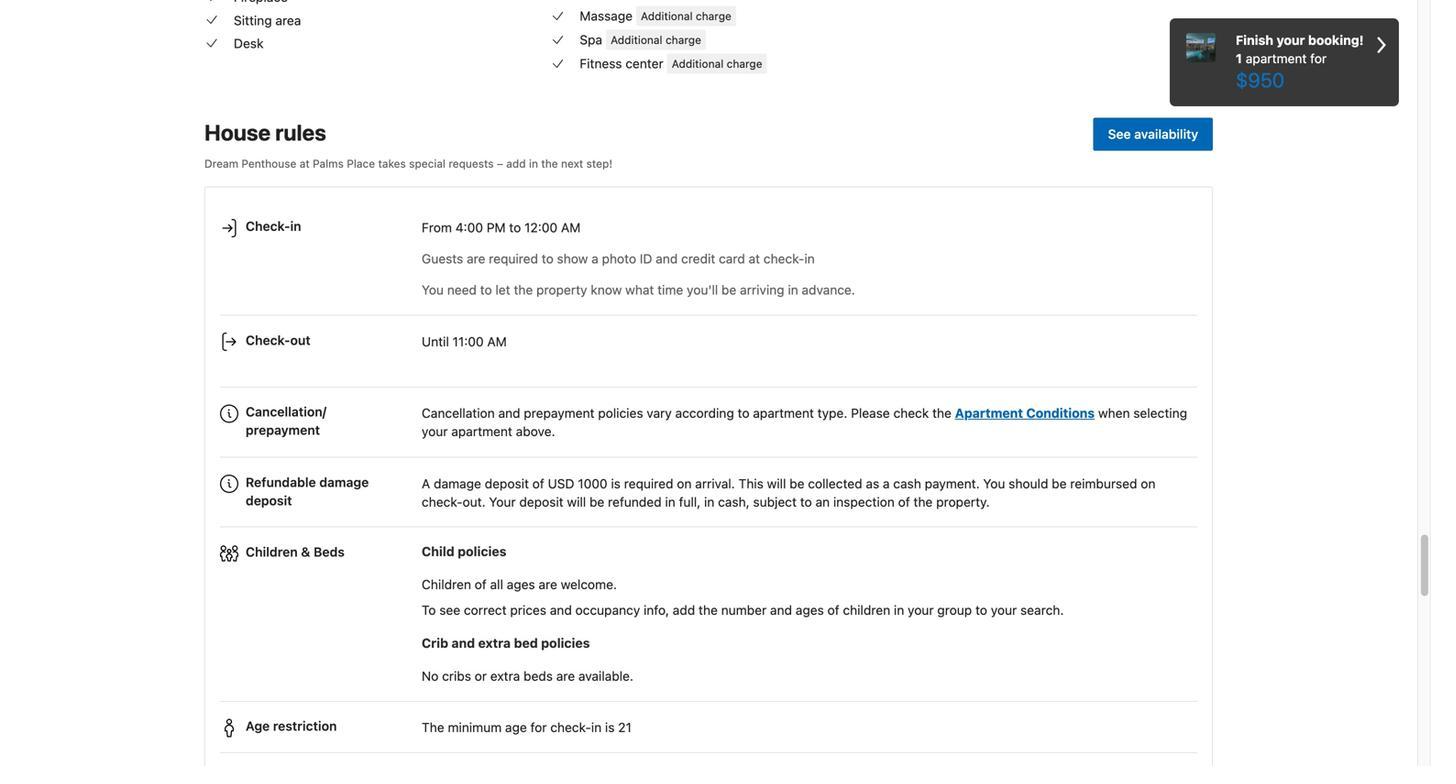 Task type: describe. For each thing, give the bounding box(es) containing it.
finish
[[1236, 33, 1273, 48]]

no
[[422, 669, 439, 684]]

2 vertical spatial are
[[556, 669, 575, 684]]

search.
[[1020, 603, 1064, 618]]

refunded
[[608, 494, 662, 510]]

0 vertical spatial prepayment
[[524, 406, 595, 421]]

subject
[[753, 494, 797, 510]]

apartment inside "finish your booking! 1 apartment for $950"
[[1246, 51, 1307, 66]]

in right children
[[894, 603, 904, 618]]

as
[[866, 476, 879, 491]]

apartment inside when selecting your apartment above.
[[451, 424, 512, 439]]

place
[[347, 157, 375, 170]]

refundable damage deposit
[[246, 475, 369, 508]]

charge for massage
[[696, 9, 731, 22]]

group
[[937, 603, 972, 618]]

see availability
[[1108, 126, 1198, 141]]

4:00 pm
[[455, 220, 506, 235]]

the left "number"
[[699, 603, 718, 618]]

of left children
[[827, 603, 839, 618]]

to right the 4:00 pm
[[509, 220, 521, 235]]

guests
[[422, 251, 463, 266]]

a
[[422, 476, 430, 491]]

penthouse
[[241, 157, 296, 170]]

be right you'll
[[721, 283, 736, 298]]

crib
[[422, 636, 448, 651]]

21
[[618, 720, 632, 735]]

takes
[[378, 157, 406, 170]]

prepayment inside cancellation/ prepayment
[[246, 423, 320, 438]]

be down the 1000
[[589, 494, 604, 510]]

prices
[[510, 603, 546, 618]]

what
[[625, 283, 654, 298]]

step!
[[586, 157, 612, 170]]

in right arriving
[[788, 283, 798, 298]]

your left search.
[[991, 603, 1017, 618]]

of left usd on the bottom left
[[532, 476, 544, 491]]

minimum
[[448, 720, 502, 735]]

from 4:00 pm to 12:00 am
[[422, 220, 581, 235]]

time
[[657, 283, 683, 298]]

cash,
[[718, 494, 750, 510]]

check- for in
[[246, 219, 290, 234]]

check-in
[[246, 219, 301, 234]]

check- for out
[[246, 333, 290, 348]]

the
[[422, 720, 444, 735]]

in left 21
[[591, 720, 602, 735]]

cancellation/ prepayment
[[246, 404, 326, 438]]

info,
[[644, 603, 669, 618]]

rules
[[275, 119, 326, 145]]

0 horizontal spatial for
[[530, 720, 547, 735]]

your inside when selecting your apartment above.
[[422, 424, 448, 439]]

children for children & beds
[[246, 545, 298, 560]]

cash
[[893, 476, 921, 491]]

for inside "finish your booking! 1 apartment for $950"
[[1310, 51, 1327, 66]]

cancellation/
[[246, 404, 326, 420]]

availability
[[1134, 126, 1198, 141]]

$950
[[1236, 68, 1285, 92]]

0 vertical spatial a
[[591, 251, 598, 266]]

when
[[1098, 406, 1130, 421]]

see availability button
[[1093, 118, 1213, 151]]

is for required
[[611, 476, 621, 491]]

usd
[[548, 476, 574, 491]]

dream
[[204, 157, 238, 170]]

know
[[591, 283, 622, 298]]

to right according
[[738, 406, 749, 421]]

see
[[439, 603, 460, 618]]

restriction
[[273, 719, 337, 734]]

your inside "finish your booking! 1 apartment for $950"
[[1277, 33, 1305, 48]]

damage for a
[[434, 476, 481, 491]]

be right should
[[1052, 476, 1067, 491]]

0 vertical spatial add
[[506, 157, 526, 170]]

house rules
[[204, 119, 326, 145]]

requests
[[449, 157, 494, 170]]

massage
[[580, 8, 633, 24]]

apartment conditions link
[[955, 406, 1095, 421]]

to
[[422, 603, 436, 618]]

to left show at the left of the page
[[542, 251, 554, 266]]

1 vertical spatial apartment
[[753, 406, 814, 421]]

children & beds
[[246, 545, 345, 560]]

house
[[204, 119, 271, 145]]

to inside a damage deposit of usd 1000 is required on arrival. this will be collected as a cash payment. you should be reimbursed on check-out. your deposit will be refunded in full, in cash, subject to an inspection of the property.
[[800, 494, 812, 510]]

inspection
[[833, 494, 895, 510]]

cribs
[[442, 669, 471, 684]]

dream penthouse at palms place takes special requests – add in the next step!
[[204, 157, 612, 170]]

until 11:00 am
[[422, 334, 507, 349]]

1
[[1236, 51, 1242, 66]]

1 vertical spatial extra
[[490, 669, 520, 684]]

is for 21
[[605, 720, 615, 735]]

cancellation
[[422, 406, 495, 421]]

deposit down usd on the bottom left
[[519, 494, 564, 510]]

you inside a damage deposit of usd 1000 is required on arrival. this will be collected as a cash payment. you should be reimbursed on check-out. your deposit will be refunded in full, in cash, subject to an inspection of the property.
[[983, 476, 1005, 491]]

1 vertical spatial are
[[539, 577, 557, 592]]

child policies
[[422, 544, 506, 559]]

spa
[[580, 32, 602, 47]]

children of all ages are welcome.
[[422, 577, 617, 592]]

correct
[[464, 603, 507, 618]]

desk
[[234, 36, 264, 51]]

in down arrival.
[[704, 494, 714, 510]]

above.
[[516, 424, 555, 439]]

guests are required to show a photo id and credit card at check-in
[[422, 251, 815, 266]]

beds
[[524, 669, 553, 684]]

id
[[640, 251, 652, 266]]

center
[[626, 56, 663, 71]]

additional for spa
[[611, 33, 662, 46]]

spa additional charge
[[580, 32, 701, 47]]

check
[[893, 406, 929, 421]]

be up subject
[[790, 476, 804, 491]]

damage for refundable
[[319, 475, 369, 490]]

sitting
[[234, 13, 272, 28]]

–
[[497, 157, 503, 170]]

arriving
[[740, 283, 784, 298]]

palms
[[313, 157, 344, 170]]

the inside a damage deposit of usd 1000 is required on arrival. this will be collected as a cash payment. you should be reimbursed on check-out. your deposit will be refunded in full, in cash, subject to an inspection of the property.
[[914, 494, 933, 510]]

occupancy
[[575, 603, 640, 618]]

of left all
[[475, 577, 487, 592]]

0 horizontal spatial will
[[567, 494, 586, 510]]

2 horizontal spatial policies
[[598, 406, 643, 421]]



Task type: locate. For each thing, give the bounding box(es) containing it.
damage up out.
[[434, 476, 481, 491]]

check-out
[[246, 333, 311, 348]]

additional
[[641, 9, 693, 22], [611, 33, 662, 46], [672, 57, 724, 70]]

out.
[[463, 494, 486, 510]]

deposit up your
[[485, 476, 529, 491]]

in up advance.
[[804, 251, 815, 266]]

0 vertical spatial at
[[300, 157, 310, 170]]

1 horizontal spatial you
[[983, 476, 1005, 491]]

deposit for a
[[485, 476, 529, 491]]

reimbursed
[[1070, 476, 1137, 491]]

selecting
[[1133, 406, 1187, 421]]

on up full,
[[677, 476, 692, 491]]

your left group
[[908, 603, 934, 618]]

extra right 'or'
[[490, 669, 520, 684]]

charge inside massage additional charge
[[696, 9, 731, 22]]

policies right the "bed"
[[541, 636, 590, 651]]

in left full,
[[665, 494, 675, 510]]

age restriction
[[246, 719, 337, 734]]

and right id
[[656, 251, 678, 266]]

when selecting your apartment above.
[[422, 406, 1187, 439]]

check- down penthouse
[[246, 219, 290, 234]]

and right prices
[[550, 603, 572, 618]]

you
[[422, 283, 444, 298], [983, 476, 1005, 491]]

0 horizontal spatial apartment
[[451, 424, 512, 439]]

ages right all
[[507, 577, 535, 592]]

1 horizontal spatial apartment
[[753, 406, 814, 421]]

on
[[677, 476, 692, 491], [1141, 476, 1156, 491]]

required up let
[[489, 251, 538, 266]]

0 horizontal spatial required
[[489, 251, 538, 266]]

0 vertical spatial check-
[[246, 219, 290, 234]]

this
[[738, 476, 764, 491]]

be
[[721, 283, 736, 298], [790, 476, 804, 491], [1052, 476, 1067, 491], [589, 494, 604, 510]]

damage right the refundable
[[319, 475, 369, 490]]

charge for spa
[[666, 33, 701, 46]]

2 vertical spatial policies
[[541, 636, 590, 651]]

2 horizontal spatial apartment
[[1246, 51, 1307, 66]]

policies left the vary
[[598, 406, 643, 421]]

apartment left type. in the right bottom of the page
[[753, 406, 814, 421]]

1 vertical spatial required
[[624, 476, 673, 491]]

are up prices
[[539, 577, 557, 592]]

damage inside a damage deposit of usd 1000 is required on arrival. this will be collected as a cash payment. you should be reimbursed on check-out. your deposit will be refunded in full, in cash, subject to an inspection of the property.
[[434, 476, 481, 491]]

damage inside "refundable damage deposit"
[[319, 475, 369, 490]]

conditions
[[1026, 406, 1095, 421]]

add
[[506, 157, 526, 170], [673, 603, 695, 618]]

apartment down cancellation
[[451, 424, 512, 439]]

and right "number"
[[770, 603, 792, 618]]

for down booking!
[[1310, 51, 1327, 66]]

deposit
[[485, 476, 529, 491], [246, 493, 292, 508], [519, 494, 564, 510]]

0 vertical spatial check-
[[764, 251, 804, 266]]

12:00 am
[[524, 220, 581, 235]]

massage additional charge
[[580, 8, 731, 24]]

deposit for refundable
[[246, 493, 292, 508]]

2 vertical spatial check-
[[550, 720, 591, 735]]

until
[[422, 334, 449, 349]]

additional up center
[[611, 33, 662, 46]]

full,
[[679, 494, 701, 510]]

0 horizontal spatial you
[[422, 283, 444, 298]]

1 vertical spatial policies
[[458, 544, 506, 559]]

is
[[611, 476, 621, 491], [605, 720, 615, 735]]

0 vertical spatial apartment
[[1246, 51, 1307, 66]]

charge inside fitness center additional charge
[[727, 57, 762, 70]]

add right info,
[[673, 603, 695, 618]]

1 horizontal spatial on
[[1141, 476, 1156, 491]]

at
[[300, 157, 310, 170], [749, 251, 760, 266]]

a inside a damage deposit of usd 1000 is required on arrival. this will be collected as a cash payment. you should be reimbursed on check-out. your deposit will be refunded in full, in cash, subject to an inspection of the property.
[[883, 476, 890, 491]]

card
[[719, 251, 745, 266]]

2 horizontal spatial check-
[[764, 251, 804, 266]]

0 vertical spatial charge
[[696, 9, 731, 22]]

0 horizontal spatial a
[[591, 251, 598, 266]]

0 vertical spatial you
[[422, 283, 444, 298]]

you need to let the property know what time you'll be arriving in advance.
[[422, 283, 855, 298]]

1 vertical spatial charge
[[666, 33, 701, 46]]

1 horizontal spatial add
[[673, 603, 695, 618]]

1 horizontal spatial policies
[[541, 636, 590, 651]]

damage
[[319, 475, 369, 490], [434, 476, 481, 491]]

additional right center
[[672, 57, 724, 70]]

according
[[675, 406, 734, 421]]

0 vertical spatial extra
[[478, 636, 511, 651]]

sitting area
[[234, 13, 301, 28]]

of down cash
[[898, 494, 910, 510]]

1 horizontal spatial will
[[767, 476, 786, 491]]

2 vertical spatial additional
[[672, 57, 724, 70]]

1 vertical spatial children
[[422, 577, 471, 592]]

a right as
[[883, 476, 890, 491]]

2 vertical spatial apartment
[[451, 424, 512, 439]]

will down usd on the bottom left
[[567, 494, 586, 510]]

check- inside a damage deposit of usd 1000 is required on arrival. this will be collected as a cash payment. you should be reimbursed on check-out. your deposit will be refunded in full, in cash, subject to an inspection of the property.
[[422, 494, 463, 510]]

at right card
[[749, 251, 760, 266]]

and up above. on the bottom left of page
[[498, 406, 520, 421]]

on right reimbursed
[[1141, 476, 1156, 491]]

available.
[[578, 669, 633, 684]]

0 vertical spatial is
[[611, 476, 621, 491]]

check- left 21
[[550, 720, 591, 735]]

0 horizontal spatial policies
[[458, 544, 506, 559]]

1 vertical spatial at
[[749, 251, 760, 266]]

1 vertical spatial check-
[[422, 494, 463, 510]]

a
[[591, 251, 598, 266], [883, 476, 890, 491]]

your right finish
[[1277, 33, 1305, 48]]

at left palms
[[300, 157, 310, 170]]

fitness
[[580, 56, 622, 71]]

should
[[1009, 476, 1048, 491]]

0 vertical spatial will
[[767, 476, 786, 491]]

to left let
[[480, 283, 492, 298]]

required
[[489, 251, 538, 266], [624, 476, 673, 491]]

1 horizontal spatial prepayment
[[524, 406, 595, 421]]

your down cancellation
[[422, 424, 448, 439]]

add right –
[[506, 157, 526, 170]]

the right let
[[514, 283, 533, 298]]

to see correct prices and occupancy info, add the number and ages of children in your group to your search.
[[422, 603, 1064, 618]]

beds
[[314, 545, 345, 560]]

children for children of all ages are welcome.
[[422, 577, 471, 592]]

need
[[447, 283, 477, 298]]

welcome.
[[561, 577, 617, 592]]

and right crib
[[451, 636, 475, 651]]

number
[[721, 603, 767, 618]]

area
[[275, 13, 301, 28]]

age
[[505, 720, 527, 735]]

0 vertical spatial required
[[489, 251, 538, 266]]

deposit down the refundable
[[246, 493, 292, 508]]

prepayment down cancellation/
[[246, 423, 320, 438]]

is left 21
[[605, 720, 615, 735]]

type.
[[817, 406, 847, 421]]

booking!
[[1308, 33, 1364, 48]]

show
[[557, 251, 588, 266]]

1 vertical spatial ages
[[796, 603, 824, 618]]

check-
[[246, 219, 290, 234], [246, 333, 290, 348]]

vary
[[647, 406, 672, 421]]

check- down the a
[[422, 494, 463, 510]]

additional for massage
[[641, 9, 693, 22]]

check- up arriving
[[764, 251, 804, 266]]

1 check- from the top
[[246, 219, 290, 234]]

1 horizontal spatial at
[[749, 251, 760, 266]]

property.
[[936, 494, 990, 510]]

0 vertical spatial additional
[[641, 9, 693, 22]]

required up refunded
[[624, 476, 673, 491]]

2 check- from the top
[[246, 333, 290, 348]]

1 vertical spatial will
[[567, 494, 586, 510]]

0 horizontal spatial check-
[[422, 494, 463, 510]]

all
[[490, 577, 503, 592]]

a damage deposit of usd 1000 is required on arrival. this will be collected as a cash payment. you should be reimbursed on check-out. your deposit will be refunded in full, in cash, subject to an inspection of the property.
[[422, 476, 1156, 510]]

1 vertical spatial additional
[[611, 33, 662, 46]]

prepayment up above. on the bottom left of page
[[524, 406, 595, 421]]

for right age
[[530, 720, 547, 735]]

arrival.
[[695, 476, 735, 491]]

no cribs or extra beds are available.
[[422, 669, 633, 684]]

apartment
[[1246, 51, 1307, 66], [753, 406, 814, 421], [451, 424, 512, 439]]

extra
[[478, 636, 511, 651], [490, 669, 520, 684]]

0 horizontal spatial prepayment
[[246, 423, 320, 438]]

rightchevron image
[[1377, 31, 1386, 59]]

extra left the "bed"
[[478, 636, 511, 651]]

1 horizontal spatial ages
[[796, 603, 824, 618]]

a right show at the left of the page
[[591, 251, 598, 266]]

in right –
[[529, 157, 538, 170]]

policies up all
[[458, 544, 506, 559]]

0 horizontal spatial at
[[300, 157, 310, 170]]

1 horizontal spatial check-
[[550, 720, 591, 735]]

out
[[290, 333, 311, 348]]

check- up cancellation/
[[246, 333, 290, 348]]

let
[[495, 283, 510, 298]]

advance.
[[802, 283, 855, 298]]

additional inside fitness center additional charge
[[672, 57, 724, 70]]

deposit inside "refundable damage deposit"
[[246, 493, 292, 508]]

cancellation and prepayment policies vary according to apartment type. please check the apartment conditions
[[422, 406, 1095, 421]]

1 horizontal spatial a
[[883, 476, 890, 491]]

see
[[1108, 126, 1131, 141]]

apartment up $950
[[1246, 51, 1307, 66]]

the minimum age for check-in is 21
[[422, 720, 632, 735]]

are right the beds
[[556, 669, 575, 684]]

0 vertical spatial are
[[467, 251, 485, 266]]

additional up the spa additional charge
[[641, 9, 693, 22]]

1 vertical spatial for
[[530, 720, 547, 735]]

1 vertical spatial prepayment
[[246, 423, 320, 438]]

0 horizontal spatial on
[[677, 476, 692, 491]]

0 horizontal spatial ages
[[507, 577, 535, 592]]

1 vertical spatial is
[[605, 720, 615, 735]]

or
[[475, 669, 487, 684]]

2 vertical spatial charge
[[727, 57, 762, 70]]

children up 'see'
[[422, 577, 471, 592]]

1 vertical spatial you
[[983, 476, 1005, 491]]

1 horizontal spatial children
[[422, 577, 471, 592]]

ages left children
[[796, 603, 824, 618]]

collected
[[808, 476, 862, 491]]

0 vertical spatial policies
[[598, 406, 643, 421]]

1 horizontal spatial required
[[624, 476, 673, 491]]

additional inside massage additional charge
[[641, 9, 693, 22]]

0 horizontal spatial add
[[506, 157, 526, 170]]

the
[[541, 157, 558, 170], [514, 283, 533, 298], [932, 406, 952, 421], [914, 494, 933, 510], [699, 603, 718, 618]]

the down cash
[[914, 494, 933, 510]]

2 on from the left
[[1141, 476, 1156, 491]]

1 horizontal spatial damage
[[434, 476, 481, 491]]

is right the 1000
[[611, 476, 621, 491]]

in
[[529, 157, 538, 170], [290, 219, 301, 234], [804, 251, 815, 266], [788, 283, 798, 298], [665, 494, 675, 510], [704, 494, 714, 510], [894, 603, 904, 618], [591, 720, 602, 735]]

the left the 'next'
[[541, 157, 558, 170]]

and
[[656, 251, 678, 266], [498, 406, 520, 421], [550, 603, 572, 618], [770, 603, 792, 618], [451, 636, 475, 651]]

1 vertical spatial a
[[883, 476, 890, 491]]

you left need
[[422, 283, 444, 298]]

your
[[489, 494, 516, 510]]

the right check
[[932, 406, 952, 421]]

0 vertical spatial for
[[1310, 51, 1327, 66]]

for
[[1310, 51, 1327, 66], [530, 720, 547, 735]]

1 vertical spatial add
[[673, 603, 695, 618]]

0 horizontal spatial damage
[[319, 475, 369, 490]]

age
[[246, 719, 270, 734]]

from
[[422, 220, 452, 235]]

to right group
[[975, 603, 987, 618]]

in down penthouse
[[290, 219, 301, 234]]

you left should
[[983, 476, 1005, 491]]

1 vertical spatial check-
[[246, 333, 290, 348]]

0 vertical spatial children
[[246, 545, 298, 560]]

an
[[815, 494, 830, 510]]

required inside a damage deposit of usd 1000 is required on arrival. this will be collected as a cash payment. you should be reimbursed on check-out. your deposit will be refunded in full, in cash, subject to an inspection of the property.
[[624, 476, 673, 491]]

0 vertical spatial ages
[[507, 577, 535, 592]]

to
[[509, 220, 521, 235], [542, 251, 554, 266], [480, 283, 492, 298], [738, 406, 749, 421], [800, 494, 812, 510], [975, 603, 987, 618]]

11:00 am
[[453, 334, 507, 349]]

of
[[532, 476, 544, 491], [898, 494, 910, 510], [475, 577, 487, 592], [827, 603, 839, 618]]

children left &
[[246, 545, 298, 560]]

you'll
[[687, 283, 718, 298]]

is inside a damage deposit of usd 1000 is required on arrival. this will be collected as a cash payment. you should be reimbursed on check-out. your deposit will be refunded in full, in cash, subject to an inspection of the property.
[[611, 476, 621, 491]]

are
[[467, 251, 485, 266], [539, 577, 557, 592], [556, 669, 575, 684]]

will up subject
[[767, 476, 786, 491]]

additional inside the spa additional charge
[[611, 33, 662, 46]]

1 on from the left
[[677, 476, 692, 491]]

special
[[409, 157, 446, 170]]

1 horizontal spatial for
[[1310, 51, 1327, 66]]

0 horizontal spatial children
[[246, 545, 298, 560]]

are down the 4:00 pm
[[467, 251, 485, 266]]

crib and extra bed policies
[[422, 636, 590, 651]]

to left an
[[800, 494, 812, 510]]

charge inside the spa additional charge
[[666, 33, 701, 46]]



Task type: vqa. For each thing, say whether or not it's contained in the screenshot.
bed
yes



